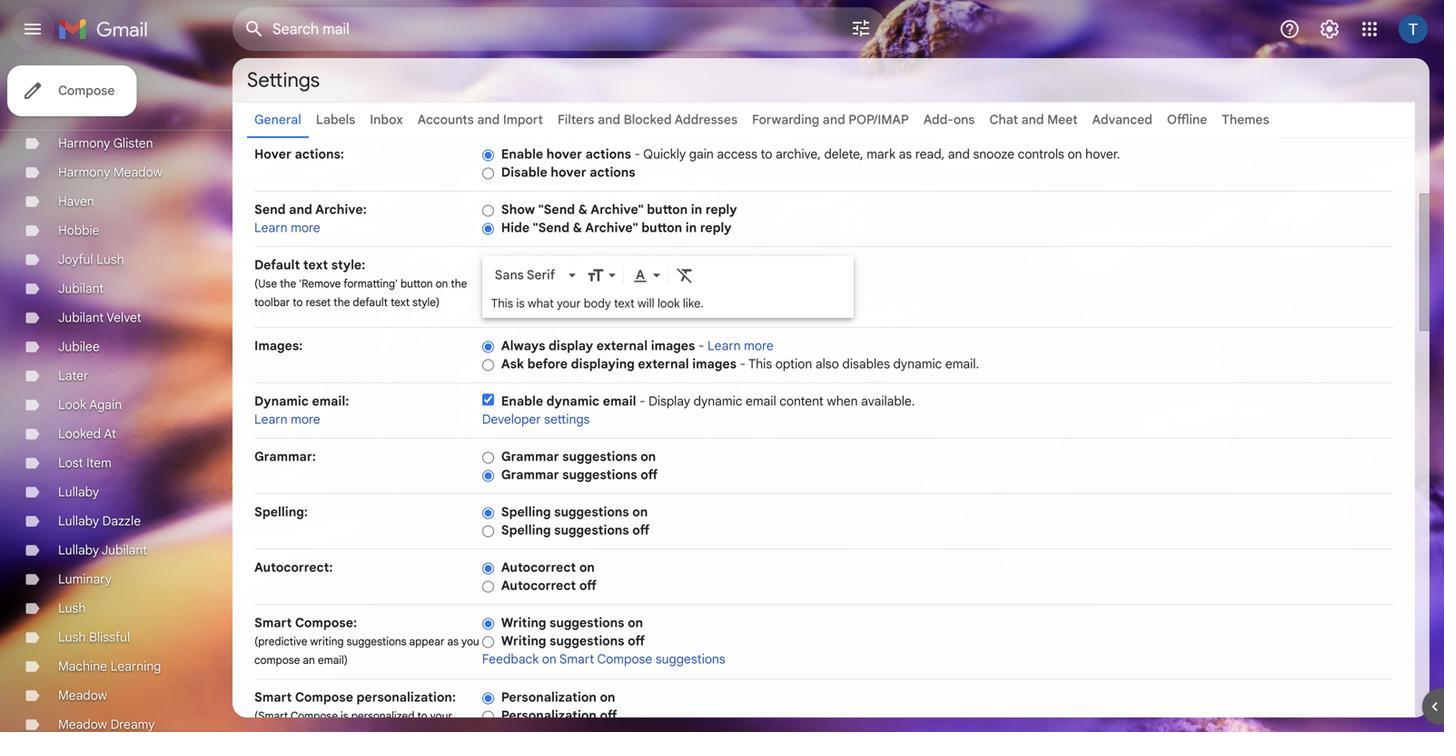 Task type: locate. For each thing, give the bounding box(es) containing it.
personalization:
[[357, 690, 456, 706]]

displaying
[[571, 356, 635, 372]]

spelling for spelling suggestions on
[[501, 504, 551, 520]]

and right filters
[[598, 112, 621, 128]]

archive" down the show "send & archive" button in reply
[[585, 220, 639, 236]]

mark
[[867, 146, 896, 162]]

text left will
[[614, 296, 635, 311]]

1 horizontal spatial to
[[418, 710, 428, 723]]

0 vertical spatial actions
[[586, 146, 632, 162]]

personalization for personalization on
[[501, 690, 597, 706]]

autocorrect for autocorrect on
[[501, 560, 576, 576]]

2 horizontal spatial the
[[451, 277, 467, 291]]

1 vertical spatial button
[[642, 220, 683, 236]]

jubilant for jubilant link at the top
[[58, 281, 104, 297]]

1 harmony from the top
[[58, 135, 110, 151]]

images down look
[[651, 338, 696, 354]]

0 vertical spatial archive"
[[591, 202, 644, 218]]

None search field
[[233, 7, 887, 51]]

learn more link down dynamic in the left bottom of the page
[[254, 412, 321, 428]]

0 vertical spatial this
[[491, 296, 514, 311]]

show "send & archive" button in reply
[[501, 202, 738, 218]]

external
[[597, 338, 648, 354], [638, 356, 689, 372]]

Show "Send & Archive" button in reply radio
[[482, 204, 494, 217]]

learn down dynamic in the left bottom of the page
[[254, 412, 288, 428]]

filters and blocked addresses link
[[558, 112, 738, 128]]

text right default
[[391, 296, 410, 309]]

jubilant down dazzle at the left bottom of the page
[[102, 543, 147, 558]]

smart down writing suggestions off
[[560, 652, 595, 667]]

& up hide "send & archive" button in reply
[[579, 202, 588, 218]]

1 enable from the top
[[501, 146, 544, 162]]

serif
[[527, 267, 555, 283]]

jubilant down jubilant link at the top
[[58, 310, 104, 326]]

0 horizontal spatial your
[[430, 710, 452, 723]]

None checkbox
[[482, 394, 494, 406]]

0 vertical spatial as
[[899, 146, 913, 162]]

'remove
[[299, 277, 341, 291]]

more down dynamic in the left bottom of the page
[[291, 412, 321, 428]]

lullaby down lullaby link
[[58, 513, 99, 529]]

reply down access
[[706, 202, 738, 218]]

0 vertical spatial grammar
[[501, 449, 559, 465]]

0 vertical spatial writing
[[501, 615, 547, 631]]

1 vertical spatial reply
[[701, 220, 732, 236]]

1 lullaby from the top
[[58, 484, 99, 500]]

machine learning link
[[58, 659, 161, 675]]

lost item
[[58, 455, 112, 471]]

is inside smart compose personalization: (smart compose is personalized to your writing style)
[[341, 710, 349, 723]]

"send right "show"
[[539, 202, 575, 218]]

to for access
[[761, 146, 773, 162]]

1 vertical spatial jubilant
[[58, 310, 104, 326]]

feedback on smart compose suggestions
[[482, 652, 726, 667]]

archive" up hide "send & archive" button in reply
[[591, 202, 644, 218]]

images:
[[254, 338, 303, 354]]

dynamic up settings
[[547, 393, 600, 409]]

2 vertical spatial lush
[[58, 630, 86, 646]]

2 vertical spatial jubilant
[[102, 543, 147, 558]]

this
[[491, 296, 514, 311], [749, 356, 773, 372]]

spelling for spelling suggestions off
[[501, 523, 551, 538]]

grammar down developer settings link
[[501, 449, 559, 465]]

1 horizontal spatial is
[[517, 296, 525, 311]]

autocorrect down autocorrect on
[[501, 578, 576, 594]]

the right 'reset'
[[334, 296, 350, 309]]

email down displaying
[[603, 393, 637, 409]]

0 vertical spatial &
[[579, 202, 588, 218]]

add-ons link
[[924, 112, 975, 128]]

compose button
[[7, 65, 137, 116]]

1 vertical spatial "send
[[533, 220, 570, 236]]

3 lullaby from the top
[[58, 543, 99, 558]]

lush link
[[58, 601, 86, 617]]

1 horizontal spatial as
[[899, 146, 913, 162]]

1 horizontal spatial your
[[557, 296, 581, 311]]

0 vertical spatial reply
[[706, 202, 738, 218]]

1 horizontal spatial email
[[746, 393, 777, 409]]

1 autocorrect from the top
[[501, 560, 576, 576]]

actions up disable hover actions
[[586, 146, 632, 162]]

0 horizontal spatial the
[[280, 277, 296, 291]]

0 horizontal spatial to
[[293, 296, 303, 309]]

gmail image
[[58, 11, 157, 47]]

smart up (predictive
[[254, 615, 292, 631]]

2 spelling from the top
[[501, 523, 551, 538]]

1 vertical spatial writing
[[254, 728, 288, 732]]

enable for enable dynamic email
[[501, 393, 544, 409]]

dynamic left email.
[[894, 356, 943, 372]]

on up the 'feedback on smart compose suggestions'
[[628, 615, 644, 631]]

smart inside the smart compose: (predictive writing suggestions appear as you compose an email)
[[254, 615, 292, 631]]

to inside smart compose personalization: (smart compose is personalized to your writing style)
[[418, 710, 428, 723]]

2 autocorrect from the top
[[501, 578, 576, 594]]

2 writing from the top
[[501, 633, 547, 649]]

0 vertical spatial harmony
[[58, 135, 110, 151]]

the
[[280, 277, 296, 291], [451, 277, 467, 291], [334, 296, 350, 309]]

toolbar
[[254, 296, 290, 309]]

and left import
[[477, 112, 500, 128]]

button for hide "send & archive" button in reply
[[642, 220, 683, 236]]

0 vertical spatial button
[[647, 202, 688, 218]]

(predictive
[[254, 635, 308, 649]]

1 vertical spatial autocorrect
[[501, 578, 576, 594]]

1 vertical spatial actions
[[590, 164, 636, 180]]

style) right default
[[413, 296, 440, 309]]

Writing suggestions off radio
[[482, 636, 494, 649]]

1 email from the left
[[603, 393, 637, 409]]

1 personalization from the top
[[501, 690, 597, 706]]

looked at link
[[58, 426, 116, 442]]

external up displaying
[[597, 338, 648, 354]]

0 vertical spatial autocorrect
[[501, 560, 576, 576]]

settings
[[545, 412, 590, 428]]

on down the "display"
[[641, 449, 656, 465]]

spelling suggestions off
[[501, 523, 650, 538]]

lush down the 'lush' link
[[58, 630, 86, 646]]

and
[[477, 112, 500, 128], [598, 112, 621, 128], [823, 112, 846, 128], [1022, 112, 1045, 128], [949, 146, 970, 162], [289, 202, 313, 218]]

writing
[[501, 615, 547, 631], [501, 633, 547, 649]]

lullaby for lullaby link
[[58, 484, 99, 500]]

glisten
[[113, 135, 153, 151]]

style) down an
[[291, 728, 318, 732]]

to for personalized
[[418, 710, 428, 723]]

lullaby link
[[58, 484, 99, 500]]

blissful
[[89, 630, 130, 646]]

- inside enable dynamic email - display dynamic email content when available. developer settings
[[640, 393, 646, 409]]

formatting'
[[344, 277, 398, 291]]

external down always display external images - learn more
[[638, 356, 689, 372]]

harmony for harmony meadow
[[58, 164, 110, 180]]

smart for smart compose personalization:
[[254, 690, 292, 706]]

and for blocked
[[598, 112, 621, 128]]

0 vertical spatial meadow
[[113, 164, 163, 180]]

0 vertical spatial lullaby
[[58, 484, 99, 500]]

smart inside smart compose personalization: (smart compose is personalized to your writing style)
[[254, 690, 292, 706]]

button up hide "send & archive" button in reply
[[647, 202, 688, 218]]

1 vertical spatial grammar
[[501, 467, 559, 483]]

1 horizontal spatial meadow
[[113, 164, 163, 180]]

content
[[780, 393, 824, 409]]

1 vertical spatial to
[[293, 296, 303, 309]]

0 vertical spatial jubilant
[[58, 281, 104, 297]]

lush for the 'lush' link
[[58, 601, 86, 617]]

more inside dynamic email: learn more
[[291, 412, 321, 428]]

reply up formatting options toolbar
[[701, 220, 732, 236]]

meadow link
[[58, 688, 107, 704]]

lullaby
[[58, 484, 99, 500], [58, 513, 99, 529], [58, 543, 99, 558]]

0 horizontal spatial email
[[603, 393, 637, 409]]

- left the "display"
[[640, 393, 646, 409]]

1 vertical spatial this
[[749, 356, 773, 372]]

text up 'remove
[[303, 257, 328, 273]]

"send right hide
[[533, 220, 570, 236]]

2 personalization from the top
[[501, 708, 597, 724]]

1 vertical spatial lullaby
[[58, 513, 99, 529]]

enable up developer
[[501, 393, 544, 409]]

lush right joyful on the left
[[97, 252, 124, 268]]

0 horizontal spatial meadow
[[58, 688, 107, 704]]

always display external images - learn more
[[501, 338, 774, 354]]

writing down (smart
[[254, 728, 288, 732]]

0 vertical spatial smart
[[254, 615, 292, 631]]

2 vertical spatial more
[[291, 412, 321, 428]]

more up ask before displaying external images - this option also disables dynamic email.
[[744, 338, 774, 354]]

display
[[549, 338, 594, 354]]

1 vertical spatial images
[[693, 356, 737, 372]]

in up remove formatting ‪(⌘\)‬ icon
[[686, 220, 697, 236]]

- left quickly on the top
[[635, 146, 641, 162]]

0 vertical spatial spelling
[[501, 504, 551, 520]]

0 vertical spatial to
[[761, 146, 773, 162]]

what
[[528, 296, 554, 311]]

enable for enable hover actions
[[501, 146, 544, 162]]

email left content
[[746, 393, 777, 409]]

autocorrect:
[[254, 560, 333, 576]]

0 vertical spatial in
[[691, 202, 703, 218]]

general
[[254, 112, 302, 128]]

1 vertical spatial as
[[448, 635, 459, 649]]

lullaby up luminary
[[58, 543, 99, 558]]

0 vertical spatial more
[[291, 220, 321, 236]]

1 vertical spatial is
[[341, 710, 349, 723]]

1 vertical spatial &
[[573, 220, 583, 236]]

themes link
[[1223, 112, 1270, 128]]

autocorrect up autocorrect off
[[501, 560, 576, 576]]

lullaby jubilant
[[58, 543, 147, 558]]

navigation
[[0, 58, 233, 732]]

1 horizontal spatial writing
[[310, 635, 344, 649]]

to left 'reset'
[[293, 296, 303, 309]]

forwarding and pop/imap link
[[753, 112, 909, 128]]

grammar for grammar suggestions on
[[501, 449, 559, 465]]

as right mark
[[899, 146, 913, 162]]

and right chat
[[1022, 112, 1045, 128]]

smart compose: (predictive writing suggestions appear as you compose an email)
[[254, 615, 480, 667]]

1 vertical spatial style)
[[291, 728, 318, 732]]

send
[[254, 202, 286, 218]]

dazzle
[[102, 513, 141, 529]]

remove formatting ‪(⌘\)‬ image
[[676, 266, 694, 284]]

import
[[503, 112, 543, 128]]

velvet
[[107, 310, 141, 326]]

personalization down personalization on
[[501, 708, 597, 724]]

0 horizontal spatial this
[[491, 296, 514, 311]]

off down spelling suggestions on
[[633, 523, 650, 538]]

meadow down machine
[[58, 688, 107, 704]]

hide "send & archive" button in reply
[[501, 220, 732, 236]]

0 horizontal spatial style)
[[291, 728, 318, 732]]

look again link
[[58, 397, 122, 413]]

settings
[[247, 67, 320, 93]]

and up delete,
[[823, 112, 846, 128]]

2 vertical spatial learn
[[254, 412, 288, 428]]

settings image
[[1320, 18, 1341, 40]]

harmony up harmony meadow link
[[58, 135, 110, 151]]

hover right disable
[[551, 164, 587, 180]]

Search mail text field
[[273, 20, 800, 38]]

1 writing from the top
[[501, 615, 547, 631]]

0 vertical spatial writing
[[310, 635, 344, 649]]

2 grammar from the top
[[501, 467, 559, 483]]

actions
[[586, 146, 632, 162], [590, 164, 636, 180]]

0 horizontal spatial writing
[[254, 728, 288, 732]]

button right formatting'
[[401, 277, 433, 291]]

your right what
[[557, 296, 581, 311]]

this down sans
[[491, 296, 514, 311]]

learn more link down send
[[254, 220, 321, 236]]

2 vertical spatial learn more link
[[254, 412, 321, 428]]

sans serif option
[[491, 266, 565, 284]]

& down the show "send & archive" button in reply
[[573, 220, 583, 236]]

enable inside enable dynamic email - display dynamic email content when available. developer settings
[[501, 393, 544, 409]]

send and archive: learn more
[[254, 202, 367, 236]]

style:
[[331, 257, 366, 273]]

0 vertical spatial "send
[[539, 202, 575, 218]]

and inside send and archive: learn more
[[289, 202, 313, 218]]

quickly
[[644, 146, 686, 162]]

1 vertical spatial smart
[[560, 652, 595, 667]]

off down grammar suggestions on at the left bottom of page
[[641, 467, 658, 483]]

1 grammar from the top
[[501, 449, 559, 465]]

hover for enable
[[547, 146, 583, 162]]

sans serif
[[495, 267, 555, 283]]

writing right writing suggestions on radio
[[501, 615, 547, 631]]

0 vertical spatial enable
[[501, 146, 544, 162]]

this left option
[[749, 356, 773, 372]]

your down the personalization:
[[430, 710, 452, 723]]

autocorrect
[[501, 560, 576, 576], [501, 578, 576, 594]]

0 horizontal spatial text
[[303, 257, 328, 273]]

1 vertical spatial hover
[[551, 164, 587, 180]]

more down archive:
[[291, 220, 321, 236]]

the down default
[[280, 277, 296, 291]]

lush down luminary link
[[58, 601, 86, 617]]

1 vertical spatial writing
[[501, 633, 547, 649]]

Autocorrect on radio
[[482, 562, 494, 576]]

harmony up haven
[[58, 164, 110, 180]]

learn down send
[[254, 220, 288, 236]]

writing down compose:
[[310, 635, 344, 649]]

autocorrect off
[[501, 578, 597, 594]]

1 horizontal spatial this
[[749, 356, 773, 372]]

jubilant down joyful on the left
[[58, 281, 104, 297]]

is left what
[[517, 296, 525, 311]]

advanced link
[[1093, 112, 1153, 128]]

writing inside the smart compose: (predictive writing suggestions appear as you compose an email)
[[310, 635, 344, 649]]

and for meet
[[1022, 112, 1045, 128]]

enable
[[501, 146, 544, 162], [501, 393, 544, 409]]

0 vertical spatial style)
[[413, 296, 440, 309]]

meet
[[1048, 112, 1078, 128]]

and for pop/imap
[[823, 112, 846, 128]]

to inside default text style: (use the 'remove formatting' button on the toolbar to reset the default text style)
[[293, 296, 303, 309]]

looked at
[[58, 426, 116, 442]]

style)
[[413, 296, 440, 309], [291, 728, 318, 732]]

dynamic down ask before displaying external images - this option also disables dynamic email.
[[694, 393, 743, 409]]

1 spelling from the top
[[501, 504, 551, 520]]

suggestions for writing suggestions off
[[550, 633, 625, 649]]

autocorrect on
[[501, 560, 595, 576]]

1 vertical spatial spelling
[[501, 523, 551, 538]]

enable up disable
[[501, 146, 544, 162]]

button
[[647, 202, 688, 218], [642, 220, 683, 236], [401, 277, 433, 291]]

0 horizontal spatial is
[[341, 710, 349, 723]]

button inside default text style: (use the 'remove formatting' button on the toolbar to reset the default text style)
[[401, 277, 433, 291]]

button for show "send & archive" button in reply
[[647, 202, 688, 218]]

1 vertical spatial personalization
[[501, 708, 597, 724]]

as
[[899, 146, 913, 162], [448, 635, 459, 649]]

and for import
[[477, 112, 500, 128]]

2 vertical spatial lullaby
[[58, 543, 99, 558]]

actions up the show "send & archive" button in reply
[[590, 164, 636, 180]]

hover up disable hover actions
[[547, 146, 583, 162]]

0 horizontal spatial as
[[448, 635, 459, 649]]

2 vertical spatial button
[[401, 277, 433, 291]]

later link
[[58, 368, 88, 384]]

1 vertical spatial harmony
[[58, 164, 110, 180]]

the left sans
[[451, 277, 467, 291]]

disables
[[843, 356, 891, 372]]

actions:
[[295, 146, 344, 162]]

is left personalized
[[341, 710, 349, 723]]

1 vertical spatial lush
[[58, 601, 86, 617]]

personalization up personalization off
[[501, 690, 597, 706]]

button down the show "send & archive" button in reply
[[642, 220, 683, 236]]

Disable hover actions radio
[[482, 167, 494, 180]]

read,
[[916, 146, 945, 162]]

1 vertical spatial archive"
[[585, 220, 639, 236]]

1 vertical spatial enable
[[501, 393, 544, 409]]

1 horizontal spatial style)
[[413, 296, 440, 309]]

support image
[[1280, 18, 1301, 40]]

meadow down glisten
[[113, 164, 163, 180]]

0 vertical spatial hover
[[547, 146, 583, 162]]

1 vertical spatial external
[[638, 356, 689, 372]]

themes
[[1223, 112, 1270, 128]]

smart up (smart
[[254, 690, 292, 706]]

enable dynamic email - display dynamic email content when available. developer settings
[[482, 393, 915, 428]]

& for hide
[[573, 220, 583, 236]]

0 vertical spatial learn more link
[[254, 220, 321, 236]]

on down feedback on smart compose suggestions link at the bottom
[[600, 690, 616, 706]]

navigation containing compose
[[0, 58, 233, 732]]

archive" for hide
[[585, 220, 639, 236]]

as left you
[[448, 635, 459, 649]]

harmony meadow
[[58, 164, 163, 180]]

machine
[[58, 659, 107, 675]]

smart
[[254, 615, 292, 631], [560, 652, 595, 667], [254, 690, 292, 706]]

inbox
[[370, 112, 403, 128]]

2 enable from the top
[[501, 393, 544, 409]]

off up the 'feedback on smart compose suggestions'
[[628, 633, 645, 649]]

style) inside default text style: (use the 'remove formatting' button on the toolbar to reset the default text style)
[[413, 296, 440, 309]]

lullaby down 'lost item'
[[58, 484, 99, 500]]

learn more link up ask before displaying external images - this option also disables dynamic email.
[[708, 338, 774, 354]]

- up ask before displaying external images - this option also disables dynamic email.
[[699, 338, 705, 354]]

archive:
[[315, 202, 367, 218]]

0 vertical spatial personalization
[[501, 690, 597, 706]]

writing up 'feedback'
[[501, 633, 547, 649]]

off up the 'writing suggestions on'
[[580, 578, 597, 594]]

compose up harmony glisten link
[[58, 83, 115, 99]]

2 lullaby from the top
[[58, 513, 99, 529]]

1 vertical spatial your
[[430, 710, 452, 723]]

0 vertical spatial learn
[[254, 220, 288, 236]]

2 vertical spatial to
[[418, 710, 428, 723]]

1 vertical spatial in
[[686, 220, 697, 236]]

(smart
[[254, 710, 288, 723]]

2 horizontal spatial to
[[761, 146, 773, 162]]

2 vertical spatial smart
[[254, 690, 292, 706]]

grammar:
[[254, 449, 316, 465]]

in down gain
[[691, 202, 703, 218]]

hover.
[[1086, 146, 1121, 162]]

Autocorrect off radio
[[482, 580, 494, 594]]

writing for writing suggestions off
[[501, 633, 547, 649]]

2 harmony from the top
[[58, 164, 110, 180]]

grammar right grammar suggestions off option
[[501, 467, 559, 483]]

Grammar suggestions on radio
[[482, 451, 494, 465]]

to
[[761, 146, 773, 162], [293, 296, 303, 309], [418, 710, 428, 723]]

jubilant velvet link
[[58, 310, 141, 326]]



Task type: vqa. For each thing, say whether or not it's contained in the screenshot.


Task type: describe. For each thing, give the bounding box(es) containing it.
1 horizontal spatial the
[[334, 296, 350, 309]]

Grammar suggestions off radio
[[482, 469, 494, 483]]

filters
[[558, 112, 595, 128]]

Personalization on radio
[[482, 692, 494, 706]]

disable hover actions
[[501, 164, 636, 180]]

default text style: (use the 'remove formatting' button on the toolbar to reset the default text style)
[[254, 257, 467, 309]]

0 vertical spatial your
[[557, 296, 581, 311]]

lost item link
[[58, 455, 112, 471]]

pop/imap
[[849, 112, 909, 128]]

look again
[[58, 397, 122, 413]]

- left option
[[740, 356, 746, 372]]

ask before displaying external images - this option also disables dynamic email.
[[501, 356, 980, 372]]

access
[[717, 146, 758, 162]]

blocked
[[624, 112, 672, 128]]

1 horizontal spatial text
[[391, 296, 410, 309]]

1 vertical spatial more
[[744, 338, 774, 354]]

grammar for grammar suggestions off
[[501, 467, 559, 483]]

sans
[[495, 267, 524, 283]]

delete,
[[825, 146, 864, 162]]

learn inside dynamic email: learn more
[[254, 412, 288, 428]]

developer settings link
[[482, 412, 590, 428]]

"send for show
[[539, 202, 575, 218]]

filters and blocked addresses
[[558, 112, 738, 128]]

(use
[[254, 277, 277, 291]]

email)
[[318, 654, 348, 667]]

1 vertical spatial learn more link
[[708, 338, 774, 354]]

more inside send and archive: learn more
[[291, 220, 321, 236]]

hobbie link
[[58, 223, 99, 239]]

accounts and import
[[418, 112, 543, 128]]

smart for smart compose:
[[254, 615, 292, 631]]

jubilant for jubilant velvet
[[58, 310, 104, 326]]

personalization on
[[501, 690, 616, 706]]

2 horizontal spatial text
[[614, 296, 635, 311]]

always
[[501, 338, 546, 354]]

suggestions for grammar suggestions off
[[563, 467, 638, 483]]

enable hover actions - quickly gain access to archive, delete, mark as read, and snooze controls on hover.
[[501, 146, 1121, 162]]

on left "hover."
[[1068, 146, 1083, 162]]

in for show "send & archive" button in reply
[[691, 202, 703, 218]]

harmony glisten link
[[58, 135, 153, 151]]

0 vertical spatial external
[[597, 338, 648, 354]]

lush blissful
[[58, 630, 130, 646]]

compose inside button
[[58, 83, 115, 99]]

autocorrect for autocorrect off
[[501, 578, 576, 594]]

main menu image
[[22, 18, 44, 40]]

grammar suggestions off
[[501, 467, 658, 483]]

Spelling suggestions off radio
[[482, 525, 494, 538]]

learn more link for and
[[254, 220, 321, 236]]

hover actions:
[[254, 146, 344, 162]]

lullaby dazzle link
[[58, 513, 141, 529]]

later
[[58, 368, 88, 384]]

general link
[[254, 112, 302, 128]]

as inside the smart compose: (predictive writing suggestions appear as you compose an email)
[[448, 635, 459, 649]]

look
[[58, 397, 86, 413]]

writing for writing suggestions on
[[501, 615, 547, 631]]

joyful lush
[[58, 252, 124, 268]]

like.
[[683, 296, 704, 311]]

0 vertical spatial lush
[[97, 252, 124, 268]]

snooze
[[974, 146, 1015, 162]]

an
[[303, 654, 315, 667]]

chat
[[990, 112, 1019, 128]]

offline link
[[1168, 112, 1208, 128]]

joyful lush link
[[58, 252, 124, 268]]

Spelling suggestions on radio
[[482, 506, 494, 520]]

writing inside smart compose personalization: (smart compose is personalized to your writing style)
[[254, 728, 288, 732]]

1 vertical spatial learn
[[708, 338, 741, 354]]

Ask before displaying external images radio
[[482, 358, 494, 372]]

off for spelling suggestions on
[[633, 523, 650, 538]]

lullaby for lullaby jubilant
[[58, 543, 99, 558]]

Personalization off radio
[[482, 710, 494, 724]]

formatting options toolbar
[[488, 258, 849, 292]]

off for writing suggestions on
[[628, 633, 645, 649]]

lullaby for lullaby dazzle
[[58, 513, 99, 529]]

your inside smart compose personalization: (smart compose is personalized to your writing style)
[[430, 710, 452, 723]]

add-ons
[[924, 112, 975, 128]]

"send for hide
[[533, 220, 570, 236]]

learn inside send and archive: learn more
[[254, 220, 288, 236]]

before
[[528, 356, 568, 372]]

suggestions for spelling suggestions on
[[554, 504, 629, 520]]

chat and meet link
[[990, 112, 1078, 128]]

compose down email)
[[295, 690, 353, 706]]

Hide "Send & Archive" button in reply radio
[[482, 222, 494, 236]]

at
[[104, 426, 116, 442]]

0 vertical spatial is
[[517, 296, 525, 311]]

personalization for personalization off
[[501, 708, 597, 724]]

lullaby jubilant link
[[58, 543, 147, 558]]

advanced
[[1093, 112, 1153, 128]]

and right read,
[[949, 146, 970, 162]]

lullaby dazzle
[[58, 513, 141, 529]]

suggestions for spelling suggestions off
[[554, 523, 629, 538]]

on down writing suggestions off
[[542, 652, 557, 667]]

0 horizontal spatial dynamic
[[547, 393, 600, 409]]

luminary
[[58, 572, 112, 588]]

on down spelling suggestions off
[[580, 560, 595, 576]]

advanced search options image
[[843, 10, 880, 46]]

& for show
[[579, 202, 588, 218]]

lush for lush blissful
[[58, 630, 86, 646]]

and for archive:
[[289, 202, 313, 218]]

style) inside smart compose personalization: (smart compose is personalized to your writing style)
[[291, 728, 318, 732]]

off for grammar suggestions on
[[641, 467, 658, 483]]

Enable hover actions radio
[[482, 148, 494, 162]]

email:
[[312, 393, 349, 409]]

reply for hide "send & archive" button in reply
[[701, 220, 732, 236]]

compose
[[254, 654, 300, 667]]

controls
[[1018, 146, 1065, 162]]

compose right (smart
[[291, 710, 338, 723]]

writing suggestions off
[[501, 633, 645, 649]]

on up spelling suggestions off
[[633, 504, 648, 520]]

Always display external images radio
[[482, 340, 494, 354]]

on inside default text style: (use the 'remove formatting' button on the toolbar to reset the default text style)
[[436, 277, 448, 291]]

looked
[[58, 426, 101, 442]]

suggestions inside the smart compose: (predictive writing suggestions appear as you compose an email)
[[347, 635, 407, 649]]

again
[[89, 397, 122, 413]]

suggestions for grammar suggestions on
[[563, 449, 638, 465]]

1 horizontal spatial dynamic
[[694, 393, 743, 409]]

hover
[[254, 146, 292, 162]]

default
[[353, 296, 388, 309]]

haven link
[[58, 194, 94, 209]]

ons
[[954, 112, 975, 128]]

hover for disable
[[551, 164, 587, 180]]

suggestions for writing suggestions on
[[550, 615, 625, 631]]

jubilee
[[58, 339, 100, 355]]

hide
[[501, 220, 530, 236]]

learn more link for email:
[[254, 412, 321, 428]]

actions for enable
[[586, 146, 632, 162]]

gain
[[690, 146, 714, 162]]

machine learning
[[58, 659, 161, 675]]

look
[[658, 296, 680, 311]]

search mail image
[[238, 13, 271, 45]]

offline
[[1168, 112, 1208, 128]]

personalized
[[351, 710, 415, 723]]

archive" for show
[[591, 202, 644, 218]]

off down personalization on
[[600, 708, 617, 724]]

inbox link
[[370, 112, 403, 128]]

1 vertical spatial meadow
[[58, 688, 107, 704]]

writing suggestions on
[[501, 615, 644, 631]]

disable
[[501, 164, 548, 180]]

harmony meadow link
[[58, 164, 163, 180]]

display
[[649, 393, 691, 409]]

hobbie
[[58, 223, 99, 239]]

show
[[501, 202, 535, 218]]

harmony for harmony glisten
[[58, 135, 110, 151]]

2 horizontal spatial dynamic
[[894, 356, 943, 372]]

labels
[[316, 112, 356, 128]]

actions for disable
[[590, 164, 636, 180]]

in for hide "send & archive" button in reply
[[686, 220, 697, 236]]

add-
[[924, 112, 954, 128]]

forwarding and pop/imap
[[753, 112, 909, 128]]

0 vertical spatial images
[[651, 338, 696, 354]]

when
[[827, 393, 858, 409]]

dynamic
[[254, 393, 309, 409]]

spelling suggestions on
[[501, 504, 648, 520]]

Writing suggestions on radio
[[482, 617, 494, 631]]

reply for show "send & archive" button in reply
[[706, 202, 738, 218]]

reset
[[306, 296, 331, 309]]

archive,
[[776, 146, 821, 162]]

accounts
[[418, 112, 474, 128]]

2 email from the left
[[746, 393, 777, 409]]

compose down writing suggestions off
[[598, 652, 653, 667]]

joyful
[[58, 252, 93, 268]]



